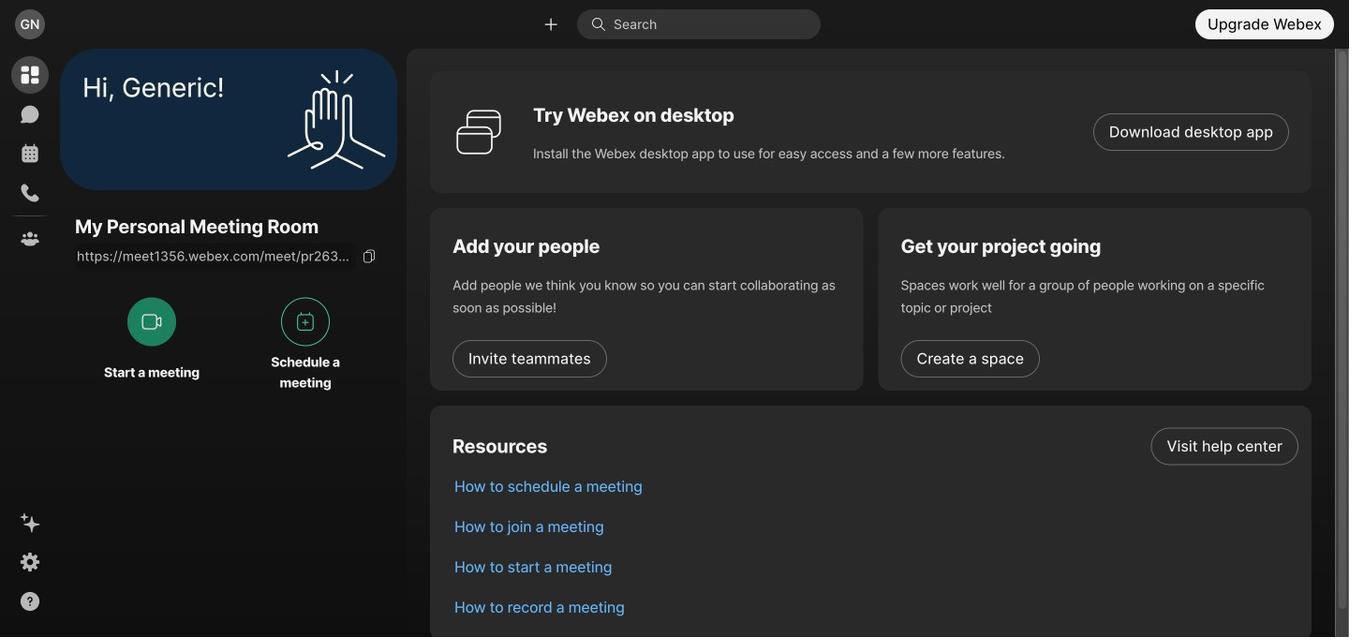 Task type: describe. For each thing, give the bounding box(es) containing it.
4 list item from the top
[[439, 547, 1312, 588]]

3 list item from the top
[[439, 507, 1312, 547]]

5 list item from the top
[[439, 588, 1312, 628]]



Task type: locate. For each thing, give the bounding box(es) containing it.
2 list item from the top
[[439, 467, 1312, 507]]

two hands high fiving image
[[280, 63, 393, 176]]

webex tab list
[[11, 56, 49, 258]]

1 list item from the top
[[439, 426, 1312, 467]]

list item
[[439, 426, 1312, 467], [439, 467, 1312, 507], [439, 507, 1312, 547], [439, 547, 1312, 588], [439, 588, 1312, 628]]

navigation
[[0, 49, 60, 637]]

None text field
[[75, 243, 356, 269]]



Task type: vqa. For each thing, say whether or not it's contained in the screenshot.
two hands high fiving IMAGE
yes



